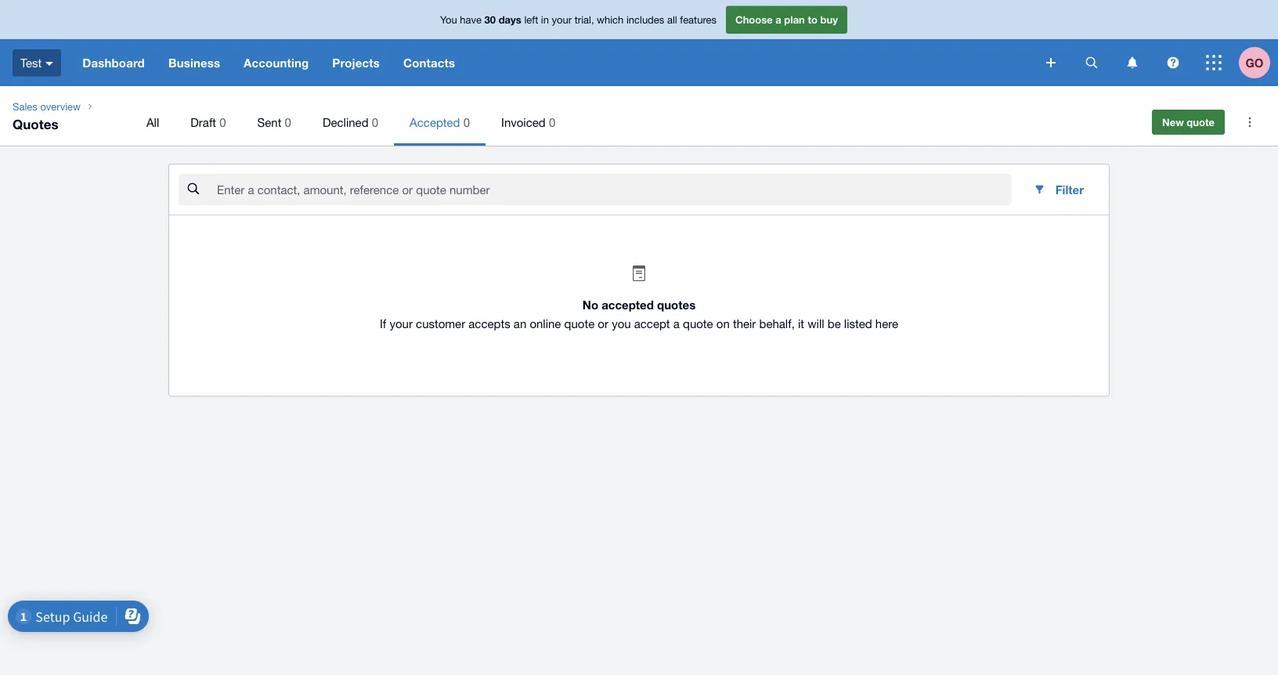 Task type: locate. For each thing, give the bounding box(es) containing it.
your
[[552, 14, 572, 26], [390, 317, 413, 331]]

menu item
[[394, 99, 486, 146]]

or
[[598, 317, 609, 331]]

here
[[876, 317, 899, 331]]

you have 30 days left in your trial, which includes all features
[[440, 14, 717, 26]]

2 horizontal spatial svg image
[[1207, 55, 1223, 71]]

2 0 from the left
[[285, 115, 291, 129]]

0 right invoiced
[[549, 115, 556, 129]]

will
[[808, 317, 825, 331]]

buy
[[821, 14, 838, 26]]

1 0 from the left
[[220, 115, 226, 129]]

svg image
[[1087, 57, 1098, 69], [1168, 57, 1180, 69], [46, 62, 53, 66]]

0 inside menu item
[[464, 115, 470, 129]]

quote
[[1188, 116, 1215, 128], [565, 317, 595, 331], [683, 317, 714, 331]]

0 horizontal spatial svg image
[[46, 62, 53, 66]]

on
[[717, 317, 730, 331]]

menu item containing accepted
[[394, 99, 486, 146]]

new quote link
[[1153, 110, 1226, 135]]

your right if
[[390, 317, 413, 331]]

quote left on
[[683, 317, 714, 331]]

5 0 from the left
[[549, 115, 556, 129]]

quotes element
[[0, 86, 1279, 146]]

1 vertical spatial your
[[390, 317, 413, 331]]

a inside no accepted quotes if your customer accepts an online quote or you accept a quote on their behalf, it will be listed here
[[674, 317, 680, 331]]

1 horizontal spatial a
[[776, 14, 782, 26]]

your right in
[[552, 14, 572, 26]]

2 horizontal spatial quote
[[1188, 116, 1215, 128]]

shortcuts image
[[1235, 107, 1266, 138]]

2 horizontal spatial svg image
[[1168, 57, 1180, 69]]

all link
[[131, 99, 175, 146]]

0
[[220, 115, 226, 129], [285, 115, 291, 129], [372, 115, 379, 129], [464, 115, 470, 129], [549, 115, 556, 129]]

0 right declined
[[372, 115, 379, 129]]

sent
[[257, 115, 282, 129]]

quote down no
[[565, 317, 595, 331]]

no
[[583, 298, 599, 312]]

0 vertical spatial a
[[776, 14, 782, 26]]

sent 0
[[257, 115, 291, 129]]

1 horizontal spatial svg image
[[1087, 57, 1098, 69]]

banner
[[0, 0, 1279, 86]]

quotes
[[13, 116, 58, 132]]

plan
[[785, 14, 805, 26]]

svg image inside the test popup button
[[46, 62, 53, 66]]

1 horizontal spatial your
[[552, 14, 572, 26]]

0 right accepted
[[464, 115, 470, 129]]

menu
[[131, 99, 1131, 146]]

0 horizontal spatial quote
[[565, 317, 595, 331]]

0 horizontal spatial a
[[674, 317, 680, 331]]

an
[[514, 317, 527, 331]]

left
[[525, 14, 539, 26]]

accepted
[[602, 298, 654, 312]]

overview
[[40, 100, 81, 112]]

quotes
[[658, 298, 696, 312]]

navigation
[[71, 39, 1036, 86]]

4 0 from the left
[[464, 115, 470, 129]]

quote right new
[[1188, 116, 1215, 128]]

a down quotes
[[674, 317, 680, 331]]

in
[[541, 14, 549, 26]]

1 horizontal spatial svg image
[[1128, 57, 1138, 69]]

all
[[146, 115, 159, 129]]

it
[[799, 317, 805, 331]]

days
[[499, 14, 522, 26]]

have
[[460, 14, 482, 26]]

0 right draft
[[220, 115, 226, 129]]

3 0 from the left
[[372, 115, 379, 129]]

a
[[776, 14, 782, 26], [674, 317, 680, 331]]

30
[[485, 14, 496, 26]]

menu containing all
[[131, 99, 1131, 146]]

svg image
[[1207, 55, 1223, 71], [1128, 57, 1138, 69], [1047, 58, 1056, 67]]

0 horizontal spatial your
[[390, 317, 413, 331]]

all
[[668, 14, 678, 26]]

1 horizontal spatial quote
[[683, 317, 714, 331]]

behalf,
[[760, 317, 795, 331]]

1 vertical spatial a
[[674, 317, 680, 331]]

business button
[[157, 39, 232, 86]]

0 right sent
[[285, 115, 291, 129]]

projects
[[332, 56, 380, 70]]

0 vertical spatial your
[[552, 14, 572, 26]]

a left plan
[[776, 14, 782, 26]]

you
[[612, 317, 631, 331]]

accepts
[[469, 317, 511, 331]]

test
[[20, 56, 42, 70]]



Task type: describe. For each thing, give the bounding box(es) containing it.
accept
[[635, 317, 671, 331]]

accounting button
[[232, 39, 321, 86]]

their
[[733, 317, 757, 331]]

sales
[[13, 100, 37, 112]]

go button
[[1240, 39, 1279, 86]]

dashboard link
[[71, 39, 157, 86]]

go
[[1246, 56, 1264, 70]]

draft 0
[[191, 115, 226, 129]]

customer
[[416, 317, 466, 331]]

accepted
[[410, 115, 460, 129]]

0 for accepted 0
[[464, 115, 470, 129]]

choose a plan to buy
[[736, 14, 838, 26]]

0 for sent 0
[[285, 115, 291, 129]]

navigation containing dashboard
[[71, 39, 1036, 86]]

invoiced
[[502, 115, 546, 129]]

menu inside the quotes element
[[131, 99, 1131, 146]]

invoiced 0
[[502, 115, 556, 129]]

listed
[[845, 317, 873, 331]]

includes
[[627, 14, 665, 26]]

projects button
[[321, 39, 392, 86]]

0 horizontal spatial svg image
[[1047, 58, 1056, 67]]

trial,
[[575, 14, 594, 26]]

which
[[597, 14, 624, 26]]

new quote
[[1163, 116, 1215, 128]]

declined
[[323, 115, 369, 129]]

menu item inside the quotes element
[[394, 99, 486, 146]]

new
[[1163, 116, 1185, 128]]

contacts
[[404, 56, 455, 70]]

0 for invoiced 0
[[549, 115, 556, 129]]

filter button
[[1022, 174, 1097, 205]]

business
[[168, 56, 220, 70]]

filter
[[1056, 183, 1085, 197]]

0 for declined 0
[[372, 115, 379, 129]]

Enter a contact, amount, reference or quote number field
[[216, 175, 1012, 205]]

your inside no accepted quotes if your customer accepts an online quote or you accept a quote on their behalf, it will be listed here
[[390, 317, 413, 331]]

if
[[380, 317, 387, 331]]

accounting
[[244, 56, 309, 70]]

accepted 0
[[410, 115, 470, 129]]

contacts button
[[392, 39, 467, 86]]

declined 0
[[323, 115, 379, 129]]

draft
[[191, 115, 216, 129]]

choose
[[736, 14, 773, 26]]

0 for draft 0
[[220, 115, 226, 129]]

sales overview
[[13, 100, 81, 112]]

no accepted quotes if your customer accepts an online quote or you accept a quote on their behalf, it will be listed here
[[380, 298, 899, 331]]

dashboard
[[82, 56, 145, 70]]

to
[[808, 14, 818, 26]]

features
[[680, 14, 717, 26]]

you
[[440, 14, 457, 26]]

test button
[[0, 39, 71, 86]]

sales overview link
[[6, 99, 87, 114]]

be
[[828, 317, 841, 331]]

banner containing dashboard
[[0, 0, 1279, 86]]

online
[[530, 317, 561, 331]]



Task type: vqa. For each thing, say whether or not it's contained in the screenshot.
menu
yes



